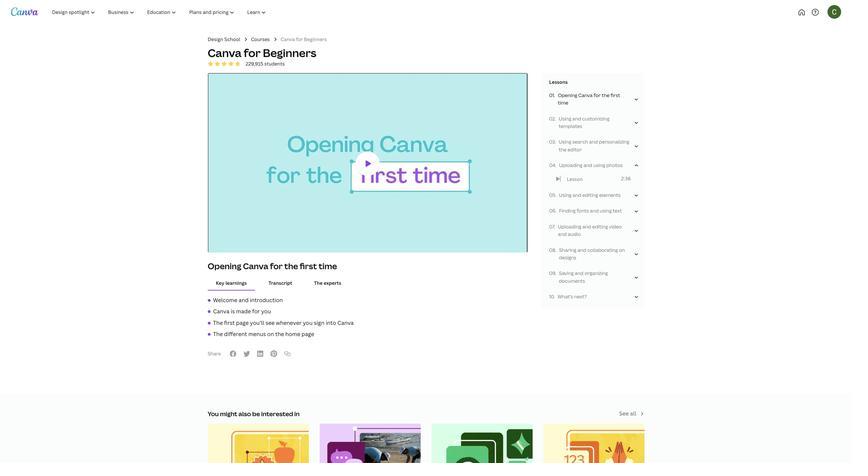 Task type: describe. For each thing, give the bounding box(es) containing it.
welcome
[[213, 297, 237, 304]]

the for the different menus on the home page
[[213, 331, 223, 339]]

home
[[285, 331, 300, 339]]

sharing
[[559, 247, 576, 254]]

07 . uploading and editing video and audio
[[549, 224, 622, 238]]

and left audio
[[558, 231, 567, 238]]

canva design skills for students image
[[543, 424, 644, 464]]

04
[[549, 162, 555, 169]]

the up transcript
[[284, 261, 298, 272]]

07
[[549, 224, 554, 230]]

02
[[549, 116, 555, 122]]

06
[[549, 208, 555, 214]]

editing for video
[[592, 224, 608, 230]]

welcome and introduction
[[213, 297, 283, 304]]

editing for elements
[[582, 192, 598, 199]]

you might also be interested in
[[208, 411, 300, 419]]

the first page you'll see whenever you sign into canva
[[213, 320, 354, 327]]

08 . sharing and collaborating on designs
[[549, 247, 625, 261]]

0 horizontal spatial opening
[[208, 261, 241, 272]]

06 . finding fonts and using text
[[549, 208, 622, 214]]

first inside "01 . opening canva for the first time"
[[611, 92, 620, 99]]

on inside 08 . sharing and collaborating on designs
[[619, 247, 625, 254]]

2:36
[[621, 175, 631, 182]]

canva is made for you
[[213, 308, 271, 316]]

03
[[549, 139, 555, 145]]

. for 06
[[555, 208, 556, 214]]

lesson
[[567, 176, 583, 183]]

transcript
[[269, 280, 292, 287]]

and inside 02 . using and customizing templates
[[572, 116, 581, 122]]

photos
[[606, 162, 623, 169]]

08
[[549, 247, 555, 254]]

organizing
[[585, 271, 608, 277]]

01 . opening canva for the first time
[[549, 92, 620, 106]]

see
[[619, 411, 629, 418]]

0 vertical spatial using
[[593, 162, 605, 169]]

and inside 03 . using search and personalizing the editor
[[589, 139, 598, 145]]

into
[[326, 320, 336, 327]]

courses
[[251, 36, 270, 43]]

experts
[[324, 280, 341, 287]]

using for using and customizing templates
[[559, 116, 571, 122]]

menus
[[248, 331, 266, 339]]

. for 09
[[555, 271, 556, 277]]

customizing
[[582, 116, 609, 122]]

and down lesson
[[573, 192, 581, 199]]

and up made
[[239, 297, 249, 304]]

. for 10
[[554, 294, 555, 300]]

transcript button
[[260, 277, 300, 290]]

and right fonts
[[590, 208, 599, 214]]

see all link
[[619, 410, 644, 419]]

school
[[224, 36, 240, 43]]

09 . saving and organizing documents
[[549, 271, 608, 285]]

. for 05
[[555, 192, 556, 199]]

opening inside "01 . opening canva for the first time"
[[558, 92, 577, 99]]

02 . using and customizing templates
[[549, 116, 609, 130]]

in
[[294, 411, 300, 419]]

documents
[[559, 278, 585, 285]]

and inside 08 . sharing and collaborating on designs
[[578, 247, 586, 254]]

see
[[266, 320, 275, 327]]

the down the first page you'll see whenever you sign into canva
[[275, 331, 284, 339]]

0 vertical spatial page
[[236, 320, 249, 327]]

share
[[208, 351, 221, 357]]

229,915 students
[[246, 61, 285, 67]]

canva inside "01 . opening canva for the first time"
[[578, 92, 593, 99]]

1 vertical spatial first
[[300, 261, 317, 272]]

the inside 03 . using search and personalizing the editor
[[559, 147, 567, 153]]

canva down design school link
[[208, 46, 241, 60]]

01
[[549, 92, 554, 99]]

is
[[231, 308, 235, 316]]

2 vertical spatial first
[[224, 320, 235, 327]]

uploading for uploading and using photos
[[559, 162, 582, 169]]

. for 08
[[555, 247, 556, 254]]

using for using and editing elements
[[559, 192, 571, 199]]

students
[[264, 61, 285, 67]]

top level navigation element
[[46, 5, 295, 19]]

03 . using search and personalizing the editor
[[549, 139, 629, 153]]

video
[[609, 224, 622, 230]]

courses link
[[251, 36, 270, 43]]

elements
[[599, 192, 621, 199]]

uploading for uploading and editing video and audio
[[558, 224, 581, 230]]



Task type: vqa. For each thing, say whether or not it's contained in the screenshot.
right the White Geomtetric Lines and Shapes 'image'
no



Task type: locate. For each thing, give the bounding box(es) containing it.
and up templates
[[572, 116, 581, 122]]

1 vertical spatial the
[[213, 320, 223, 327]]

opening canva for the first time
[[208, 261, 337, 272]]

designs
[[559, 255, 576, 261]]

beginners
[[304, 36, 327, 43], [263, 46, 316, 60]]

editing
[[582, 192, 598, 199], [592, 224, 608, 230]]

0 vertical spatial you
[[261, 308, 271, 316]]

.
[[554, 92, 555, 99], [555, 116, 556, 122], [555, 139, 556, 145], [555, 162, 556, 169], [555, 192, 556, 199], [555, 208, 556, 214], [554, 224, 555, 230], [555, 247, 556, 254], [555, 271, 556, 277], [554, 294, 555, 300]]

the inside button
[[314, 280, 323, 287]]

1 vertical spatial on
[[267, 331, 274, 339]]

using inside 02 . using and customizing templates
[[559, 116, 571, 122]]

text
[[613, 208, 622, 214]]

be
[[252, 411, 260, 419]]

templates
[[559, 123, 582, 130]]

the experts
[[314, 280, 341, 287]]

page
[[236, 320, 249, 327], [302, 331, 314, 339]]

using up editor
[[559, 139, 571, 145]]

1 horizontal spatial time
[[558, 100, 568, 106]]

using
[[593, 162, 605, 169], [600, 208, 612, 214]]

the
[[602, 92, 610, 99], [559, 147, 567, 153], [284, 261, 298, 272], [275, 331, 284, 339]]

the left editor
[[559, 147, 567, 153]]

0 horizontal spatial on
[[267, 331, 274, 339]]

1 horizontal spatial first
[[300, 261, 317, 272]]

10
[[549, 294, 554, 300]]

and inside 09 . saving and organizing documents
[[575, 271, 584, 277]]

1 vertical spatial using
[[559, 139, 571, 145]]

0 vertical spatial first
[[611, 92, 620, 99]]

uploading up audio
[[558, 224, 581, 230]]

you
[[208, 411, 219, 419]]

time down 'lessons'
[[558, 100, 568, 106]]

canva right "courses"
[[281, 36, 295, 43]]

0 vertical spatial beginners
[[304, 36, 327, 43]]

0 horizontal spatial time
[[319, 261, 337, 272]]

and down 03 . using search and personalizing the editor
[[584, 162, 592, 169]]

. inside 09 . saving and organizing documents
[[555, 271, 556, 277]]

also
[[238, 411, 251, 419]]

and up documents
[[575, 271, 584, 277]]

see all
[[619, 411, 636, 418]]

you left sign
[[303, 320, 313, 327]]

0 vertical spatial editing
[[582, 192, 598, 199]]

editing inside 07 . uploading and editing video and audio
[[592, 224, 608, 230]]

interested
[[261, 411, 293, 419]]

search
[[572, 139, 588, 145]]

0 vertical spatial opening
[[558, 92, 577, 99]]

. for 02
[[555, 116, 556, 122]]

uploading up lesson
[[559, 162, 582, 169]]

using
[[559, 116, 571, 122], [559, 139, 571, 145], [559, 192, 571, 199]]

you
[[261, 308, 271, 316], [303, 320, 313, 327]]

key learnings button
[[208, 277, 255, 290]]

editing up the 06 . finding fonts and using text
[[582, 192, 598, 199]]

collaborating
[[587, 247, 618, 254]]

uploading inside 07 . uploading and editing video and audio
[[558, 224, 581, 230]]

design school
[[208, 36, 240, 43]]

design school link
[[208, 36, 240, 43]]

. inside 08 . sharing and collaborating on designs
[[555, 247, 556, 254]]

introduction
[[250, 297, 283, 304]]

the experts button
[[306, 277, 349, 290]]

for inside "01 . opening canva for the first time"
[[594, 92, 601, 99]]

page right home
[[302, 331, 314, 339]]

1 vertical spatial canva for beginners
[[208, 46, 316, 60]]

the up "customizing"
[[602, 92, 610, 99]]

0 vertical spatial on
[[619, 247, 625, 254]]

0 vertical spatial time
[[558, 100, 568, 106]]

. for 01
[[554, 92, 555, 99]]

1 vertical spatial page
[[302, 331, 314, 339]]

0 horizontal spatial page
[[236, 320, 249, 327]]

1 horizontal spatial on
[[619, 247, 625, 254]]

. inside 07 . uploading and editing video and audio
[[554, 224, 555, 230]]

all
[[630, 411, 636, 418]]

05
[[549, 192, 555, 199]]

and right sharing
[[578, 247, 586, 254]]

. for 07
[[554, 224, 555, 230]]

saving
[[559, 271, 574, 277]]

using left text
[[600, 208, 612, 214]]

first
[[611, 92, 620, 99], [300, 261, 317, 272], [224, 320, 235, 327]]

different
[[224, 331, 247, 339]]

10 . what's next?
[[549, 294, 587, 300]]

04 . uploading and using photos
[[549, 162, 623, 169]]

the for the first page you'll see whenever you sign into canva
[[213, 320, 223, 327]]

opening down 'lessons'
[[558, 92, 577, 99]]

2 vertical spatial using
[[559, 192, 571, 199]]

1 vertical spatial beginners
[[263, 46, 316, 60]]

1 vertical spatial editing
[[592, 224, 608, 230]]

0 vertical spatial using
[[559, 116, 571, 122]]

sign
[[314, 320, 324, 327]]

editing left video
[[592, 224, 608, 230]]

opening up the key
[[208, 261, 241, 272]]

time up the experts at bottom left
[[319, 261, 337, 272]]

print advertising image
[[432, 424, 533, 464]]

on
[[619, 247, 625, 254], [267, 331, 274, 339]]

audio
[[568, 231, 581, 238]]

1 vertical spatial using
[[600, 208, 612, 214]]

fonts
[[577, 208, 589, 214]]

might
[[220, 411, 237, 419]]

you'll
[[250, 320, 264, 327]]

whenever
[[276, 320, 302, 327]]

using right 05
[[559, 192, 571, 199]]

canva left is at the bottom of the page
[[213, 308, 229, 316]]

using up templates
[[559, 116, 571, 122]]

. for 04
[[555, 162, 556, 169]]

2 vertical spatial the
[[213, 331, 223, 339]]

finding
[[559, 208, 576, 214]]

the left experts
[[314, 280, 323, 287]]

and right search on the top right of page
[[589, 139, 598, 145]]

editor
[[568, 147, 582, 153]]

. inside 02 . using and customizing templates
[[555, 116, 556, 122]]

time inside "01 . opening canva for the first time"
[[558, 100, 568, 106]]

0 vertical spatial the
[[314, 280, 323, 287]]

0 vertical spatial canva for beginners
[[281, 36, 327, 43]]

229,915
[[246, 61, 263, 67]]

the left different
[[213, 331, 223, 339]]

the down welcome at bottom left
[[213, 320, 223, 327]]

1 horizontal spatial page
[[302, 331, 314, 339]]

what's
[[558, 294, 573, 300]]

using left photos
[[593, 162, 605, 169]]

1 horizontal spatial opening
[[558, 92, 577, 99]]

time
[[558, 100, 568, 106], [319, 261, 337, 272]]

on right collaborating
[[619, 247, 625, 254]]

canva up "customizing"
[[578, 92, 593, 99]]

09
[[549, 271, 555, 277]]

1 vertical spatial time
[[319, 261, 337, 272]]

canva up learnings
[[243, 261, 268, 272]]

page down canva is made for you
[[236, 320, 249, 327]]

made
[[236, 308, 251, 316]]

the for the experts
[[314, 280, 323, 287]]

using inside 03 . using search and personalizing the editor
[[559, 139, 571, 145]]

uploading
[[559, 162, 582, 169], [558, 224, 581, 230]]

0 vertical spatial uploading
[[559, 162, 582, 169]]

. for 03
[[555, 139, 556, 145]]

canva right "into" at the left of the page
[[337, 320, 354, 327]]

1.1 opening canva for the first time v2 image
[[208, 74, 527, 254]]

0 horizontal spatial first
[[224, 320, 235, 327]]

and down the 06 . finding fonts and using text
[[582, 224, 591, 230]]

personalizing
[[599, 139, 629, 145]]

1 vertical spatial uploading
[[558, 224, 581, 230]]

next?
[[574, 294, 587, 300]]

0 horizontal spatial you
[[261, 308, 271, 316]]

the different menus on the home page
[[213, 331, 314, 339]]

the inside "01 . opening canva for the first time"
[[602, 92, 610, 99]]

getting started with canva for education image
[[208, 424, 309, 464]]

design
[[208, 36, 223, 43]]

canva
[[281, 36, 295, 43], [208, 46, 241, 60], [578, 92, 593, 99], [243, 261, 268, 272], [213, 308, 229, 316], [337, 320, 354, 327]]

opening
[[558, 92, 577, 99], [208, 261, 241, 272]]

1 vertical spatial opening
[[208, 261, 241, 272]]

you down introduction
[[261, 308, 271, 316]]

key
[[216, 280, 224, 287]]

for
[[296, 36, 303, 43], [244, 46, 261, 60], [594, 92, 601, 99], [270, 261, 283, 272], [252, 308, 260, 316]]

. inside "01 . opening canva for the first time"
[[554, 92, 555, 99]]

1 vertical spatial you
[[303, 320, 313, 327]]

2 horizontal spatial first
[[611, 92, 620, 99]]

on down see
[[267, 331, 274, 339]]

1 horizontal spatial you
[[303, 320, 313, 327]]

lessons
[[549, 79, 568, 86]]

learnings
[[225, 280, 247, 287]]

key learnings
[[216, 280, 247, 287]]

and
[[572, 116, 581, 122], [589, 139, 598, 145], [584, 162, 592, 169], [573, 192, 581, 199], [590, 208, 599, 214], [582, 224, 591, 230], [558, 231, 567, 238], [578, 247, 586, 254], [575, 271, 584, 277], [239, 297, 249, 304]]

. inside 03 . using search and personalizing the editor
[[555, 139, 556, 145]]

canva pro for nonprofits image
[[320, 424, 421, 464]]

using for using search and personalizing the editor
[[559, 139, 571, 145]]

05 . using and editing elements
[[549, 192, 621, 199]]



